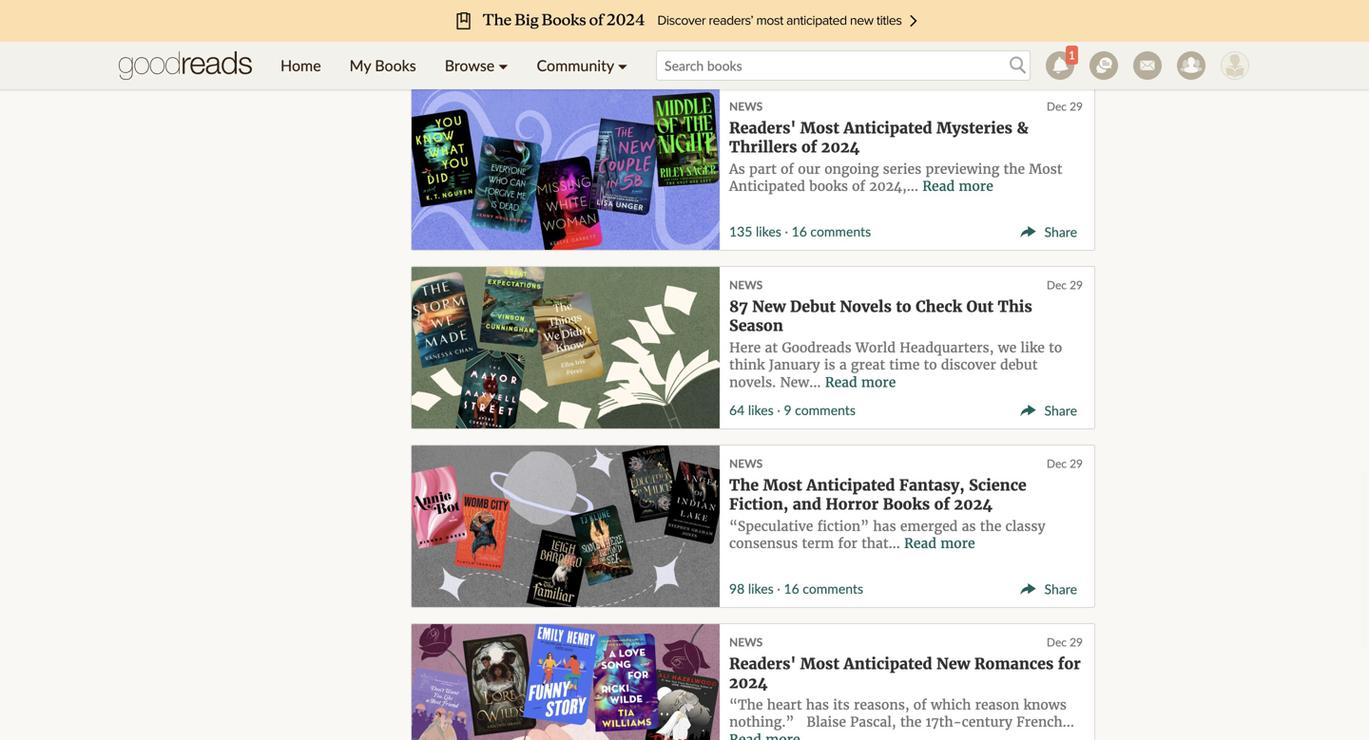 Task type: locate. For each thing, give the bounding box(es) containing it.
0 vertical spatial 16 comments link
[[792, 224, 871, 240]]

news
[[729, 99, 763, 113], [729, 278, 763, 292], [729, 457, 763, 471], [729, 635, 763, 649]]

books up 'emerged'
[[883, 495, 930, 514]]

2 share from the top
[[1044, 402, 1077, 419]]

1 vertical spatial 16
[[784, 581, 799, 597]]

16 right 135 likes link
[[792, 224, 807, 240]]

Search books text field
[[656, 50, 1031, 81]]

our
[[798, 161, 820, 178]]

new right 87
[[752, 297, 786, 317]]

·
[[777, 45, 780, 61], [785, 224, 788, 240], [777, 402, 780, 419], [777, 581, 780, 597]]

for inside "speculative fiction" has emerged as the classy consensus term for that...
[[838, 535, 857, 552]]

1 share button from the top
[[1020, 223, 1085, 240]]

comments down new...
[[795, 402, 856, 419]]

1 vertical spatial 16 comments link
[[784, 581, 863, 597]]

16 comments link down the "books"
[[792, 224, 871, 240]]

of left our
[[781, 161, 794, 178]]

to
[[896, 297, 911, 317], [1049, 339, 1062, 356], [924, 357, 937, 374]]

readers' up "the
[[729, 655, 796, 674]]

read more down 'emerged'
[[904, 535, 975, 552]]

books inside menu
[[375, 56, 416, 75]]

· left 9
[[777, 402, 780, 419]]

1 29 from the top
[[1070, 99, 1083, 113]]

1 dec 29 from the top
[[1047, 99, 1083, 113]]

season
[[729, 317, 783, 336]]

more up 7 comments link
[[809, 16, 843, 34]]

anticipated inside as part of our ongoing series previewing the most anticipated books of 2024,...
[[729, 178, 805, 195]]

read up 7
[[772, 16, 805, 34]]

has up blaise
[[806, 697, 829, 714]]

2 dec 29 from the top
[[1047, 278, 1083, 292]]

2 share button from the top
[[1020, 400, 1085, 419]]

readers' inside readers' most anticipated mysteries & thrillers of 2024
[[729, 119, 796, 138]]

2024
[[821, 138, 860, 157], [954, 495, 993, 514], [729, 674, 768, 693]]

fantasy,
[[899, 476, 965, 495]]

1 horizontal spatial new
[[936, 655, 970, 674]]

most for the most anticipated fantasy, science fiction, and horror books of 2024
[[763, 476, 802, 495]]

16
[[792, 224, 807, 240], [784, 581, 799, 597]]

16 comments link down term
[[784, 581, 863, 597]]

most right previewing
[[1029, 161, 1062, 178]]

1 dec 29 link from the top
[[1047, 99, 1083, 113]]

1 vertical spatial share button
[[1020, 400, 1085, 419]]

3 dec 29 link from the top
[[1047, 457, 1083, 471]]

1 vertical spatial the
[[980, 518, 1001, 535]]

29 for 87 new debut novels to check out this season
[[1070, 278, 1083, 292]]

share button down debut
[[1020, 402, 1085, 419]]

of up our
[[801, 138, 817, 157]]

2 share button from the top
[[1020, 402, 1085, 419]]

more down previewing
[[959, 178, 993, 195]]

share button for the most anticipated fantasy, science fiction, and horror books of 2024
[[1020, 581, 1085, 598]]

2 ▾ from the left
[[618, 56, 628, 75]]

we
[[998, 339, 1017, 356]]

read more link down the great
[[825, 374, 896, 391]]

0 vertical spatial share button
[[1020, 223, 1085, 240]]

readers'
[[729, 119, 796, 138], [729, 655, 796, 674]]

news up "thrillers"
[[729, 99, 763, 113]]

2 dec 29 link from the top
[[1047, 278, 1083, 292]]

world
[[856, 339, 896, 356]]

more for horror
[[941, 535, 975, 552]]

read more for and
[[904, 535, 975, 552]]

has inside readers' most anticipated new romances for 2024 "the heart has its reasons, of which reason knows nothing."   blaise pascal, the 17th-century french...
[[806, 697, 829, 714]]

anticipated inside the most anticipated fantasy, science fiction, and horror books of 2024
[[806, 476, 895, 495]]

1 vertical spatial books
[[883, 495, 930, 514]]

0 horizontal spatial new
[[752, 297, 786, 317]]

the left 17th-
[[900, 714, 922, 731]]

anticipated up "fiction"" in the bottom right of the page
[[806, 476, 895, 495]]

more for 2024
[[959, 178, 993, 195]]

news for 87
[[729, 278, 763, 292]]

1 news from the top
[[729, 99, 763, 113]]

for up knows
[[1058, 655, 1081, 674]]

readers' for 2024
[[729, 655, 796, 674]]

share button down classy
[[1020, 581, 1085, 598]]

anticipated up series
[[844, 119, 932, 138]]

french...
[[1016, 714, 1074, 731]]

2 news from the top
[[729, 278, 763, 292]]

read more down the great
[[825, 374, 896, 391]]

0 horizontal spatial 2024
[[729, 674, 768, 693]]

share button for readers' most anticipated mysteries & thrillers of 2024
[[1020, 221, 1085, 240]]

135 likes link
[[729, 224, 781, 240]]

out
[[966, 297, 994, 317]]

of up 17th-
[[913, 697, 927, 714]]

share button down debut
[[1020, 400, 1085, 419]]

2 horizontal spatial the
[[1004, 161, 1025, 178]]

of
[[801, 138, 817, 157], [781, 161, 794, 178], [852, 178, 865, 195], [934, 495, 950, 514], [913, 697, 927, 714]]

0 vertical spatial for
[[838, 535, 857, 552]]

most inside readers' most anticipated mysteries & thrillers of 2024
[[800, 119, 839, 138]]

1 horizontal spatial has
[[873, 518, 896, 535]]

of inside readers' most anticipated new romances for 2024 "the heart has its reasons, of which reason knows nothing."   blaise pascal, the 17th-century french...
[[913, 697, 927, 714]]

comments right 7
[[795, 45, 856, 61]]

9
[[784, 402, 792, 419]]

likes right 42
[[748, 45, 774, 61]]

read down a
[[825, 374, 857, 391]]

0 vertical spatial share button
[[1020, 221, 1085, 240]]

4 29 from the top
[[1070, 635, 1083, 649]]

the down &
[[1004, 161, 1025, 178]]

most inside the most anticipated fantasy, science fiction, and horror books of 2024
[[763, 476, 802, 495]]

share inside dropdown button
[[1044, 581, 1077, 597]]

read more link down previewing
[[922, 178, 993, 195]]

2 horizontal spatial 2024
[[954, 495, 993, 514]]

as part of our ongoing series previewing the most anticipated books of 2024,...
[[729, 161, 1062, 195]]

browse
[[445, 56, 495, 75]]

anticipated up reasons,
[[844, 655, 932, 674]]

16 for and
[[784, 581, 799, 597]]

0 vertical spatial 2024
[[821, 138, 860, 157]]

for
[[838, 535, 857, 552], [1058, 655, 1081, 674]]

the
[[1004, 161, 1025, 178], [980, 518, 1001, 535], [900, 714, 922, 731]]

readers' up part
[[729, 119, 796, 138]]

of up 'emerged'
[[934, 495, 950, 514]]

most up our
[[800, 119, 839, 138]]

dec 29 link
[[1047, 99, 1083, 113], [1047, 278, 1083, 292], [1047, 457, 1083, 471], [1047, 635, 1083, 649]]

2 horizontal spatial to
[[1049, 339, 1062, 356]]

2024 up the 'as'
[[954, 495, 993, 514]]

0 horizontal spatial books
[[375, 56, 416, 75]]

read
[[772, 16, 805, 34], [922, 178, 955, 195], [825, 374, 857, 391], [904, 535, 937, 552]]

2 29 from the top
[[1070, 278, 1083, 292]]

read down previewing
[[922, 178, 955, 195]]

1 vertical spatial has
[[806, 697, 829, 714]]

1 vertical spatial new
[[936, 655, 970, 674]]

to right like
[[1049, 339, 1062, 356]]

books
[[809, 178, 848, 195]]

likes right 98
[[748, 581, 774, 597]]

comments down the "books"
[[810, 224, 871, 240]]

likes for the
[[748, 581, 774, 597]]

dec 29
[[1047, 99, 1083, 113], [1047, 278, 1083, 292], [1047, 457, 1083, 471], [1047, 635, 1083, 649]]

comments for thrillers
[[810, 224, 871, 240]]

0 vertical spatial books
[[375, 56, 416, 75]]

1 horizontal spatial the
[[980, 518, 1001, 535]]

3 share from the top
[[1044, 581, 1077, 597]]

fiction,
[[729, 495, 788, 514]]

2 vertical spatial the
[[900, 714, 922, 731]]

16 for of
[[792, 224, 807, 240]]

here
[[729, 339, 761, 356]]

share button for readers' most anticipated mysteries & thrillers of 2024
[[1020, 223, 1085, 240]]

read more down previewing
[[922, 178, 993, 195]]

menu containing home
[[266, 42, 642, 89]]

▾
[[498, 56, 508, 75], [618, 56, 628, 75]]

0 horizontal spatial has
[[806, 697, 829, 714]]

comments down term
[[803, 581, 863, 597]]

1 vertical spatial to
[[1049, 339, 1062, 356]]

fiction"
[[817, 518, 869, 535]]

1 horizontal spatial to
[[924, 357, 937, 374]]

news up the
[[729, 457, 763, 471]]

98 likes link
[[729, 581, 774, 597]]

which
[[931, 697, 971, 714]]

share for the most anticipated fantasy, science fiction, and horror books of 2024
[[1044, 581, 1077, 597]]

anticipated down part
[[729, 178, 805, 195]]

more down the 'as'
[[941, 535, 975, 552]]

6 new books recommended by readers this week image
[[412, 0, 720, 71]]

"speculative
[[729, 518, 813, 535]]

read more link down 'emerged'
[[904, 535, 975, 552]]

0 vertical spatial has
[[873, 518, 896, 535]]

anticipated
[[844, 119, 932, 138], [729, 178, 805, 195], [806, 476, 895, 495], [844, 655, 932, 674]]

16 right 98 likes link
[[784, 581, 799, 597]]

3 dec 29 from the top
[[1047, 457, 1083, 471]]

1 share button from the top
[[1020, 221, 1085, 240]]

▾ right browse
[[498, 56, 508, 75]]

more for this
[[861, 374, 896, 391]]

16 comments link
[[792, 224, 871, 240], [784, 581, 863, 597]]

share button
[[1020, 221, 1085, 240], [1020, 400, 1085, 419]]

1 vertical spatial 2024
[[954, 495, 993, 514]]

the right the 'as'
[[980, 518, 1001, 535]]

read more link for and
[[904, 535, 975, 552]]

most up its
[[800, 655, 839, 674]]

· for 87
[[777, 402, 780, 419]]

blaise
[[807, 714, 846, 731]]

likes right 135
[[756, 224, 781, 240]]

read more
[[772, 16, 843, 34], [922, 178, 993, 195], [825, 374, 896, 391], [904, 535, 975, 552]]

readers' for of
[[729, 119, 796, 138]]

2 vertical spatial 2024
[[729, 674, 768, 693]]

time
[[889, 357, 920, 374]]

98
[[729, 581, 745, 597]]

readers' most anticipated mysteries & thrillers of 2024 image
[[412, 88, 720, 250]]

read more link
[[772, 16, 843, 34], [922, 178, 993, 195], [825, 374, 896, 391], [904, 535, 975, 552]]

books right my
[[375, 56, 416, 75]]

novels
[[840, 297, 892, 317]]

the most anticipated fantasy, science fiction, and horror books of 2024 link
[[729, 476, 1027, 514]]

1 vertical spatial share
[[1044, 402, 1077, 419]]

most inside readers' most anticipated new romances for 2024 "the heart has its reasons, of which reason knows nothing."   blaise pascal, the 17th-century french...
[[800, 655, 839, 674]]

1 horizontal spatial 2024
[[821, 138, 860, 157]]

1 ▾ from the left
[[498, 56, 508, 75]]

more down the great
[[861, 374, 896, 391]]

0 horizontal spatial for
[[838, 535, 857, 552]]

news down 98 likes link
[[729, 635, 763, 649]]

3 share button from the top
[[1020, 581, 1085, 598]]

0 vertical spatial 16
[[792, 224, 807, 240]]

1 horizontal spatial books
[[883, 495, 930, 514]]

0 vertical spatial readers'
[[729, 119, 796, 138]]

most right the
[[763, 476, 802, 495]]

thrillers
[[729, 138, 797, 157]]

"the
[[729, 697, 763, 714]]

1 horizontal spatial for
[[1058, 655, 1081, 674]]

century
[[962, 714, 1012, 731]]

2024 inside readers' most anticipated mysteries & thrillers of 2024
[[821, 138, 860, 157]]

1 vertical spatial for
[[1058, 655, 1081, 674]]

2 dec from the top
[[1047, 278, 1067, 292]]

for down "fiction"" in the bottom right of the page
[[838, 535, 857, 552]]

0 horizontal spatial to
[[896, 297, 911, 317]]

3 dec from the top
[[1047, 457, 1067, 471]]

has up that...
[[873, 518, 896, 535]]

0 horizontal spatial the
[[900, 714, 922, 731]]

comments for check
[[795, 402, 856, 419]]

16 comments link for horror
[[784, 581, 863, 597]]

of down ongoing
[[852, 178, 865, 195]]

friend requests image
[[1177, 51, 1206, 80]]

1 vertical spatial share button
[[1020, 402, 1085, 419]]

share button up this
[[1020, 221, 1085, 240]]

3 news from the top
[[729, 457, 763, 471]]

1 readers' from the top
[[729, 119, 796, 138]]

likes right 64
[[748, 402, 774, 419]]

1 horizontal spatial ▾
[[618, 56, 628, 75]]

community
[[537, 56, 614, 75]]

2024 inside the most anticipated fantasy, science fiction, and horror books of 2024
[[954, 495, 993, 514]]

1 dec from the top
[[1047, 99, 1067, 113]]

news up 87
[[729, 278, 763, 292]]

1 vertical spatial readers'
[[729, 655, 796, 674]]

0 vertical spatial the
[[1004, 161, 1025, 178]]

dec 29 for the most anticipated fantasy, science fiction, and horror books of 2024
[[1047, 457, 1083, 471]]

· right 98 likes link
[[777, 581, 780, 597]]

2024 up ongoing
[[821, 138, 860, 157]]

to left check
[[896, 297, 911, 317]]

0 vertical spatial to
[[896, 297, 911, 317]]

0 vertical spatial share
[[1044, 224, 1077, 240]]

0 horizontal spatial ▾
[[498, 56, 508, 75]]

· right 135 likes link
[[785, 224, 788, 240]]

0 vertical spatial new
[[752, 297, 786, 317]]

anticipated inside readers' most anticipated new romances for 2024 "the heart has its reasons, of which reason knows nothing."   blaise pascal, the 17th-century french...
[[844, 655, 932, 674]]

readers' inside readers' most anticipated new romances for 2024 "the heart has its reasons, of which reason knows nothing."   blaise pascal, the 17th-century french...
[[729, 655, 796, 674]]

most
[[800, 119, 839, 138], [1029, 161, 1062, 178], [763, 476, 802, 495], [800, 655, 839, 674]]

anticipated inside readers' most anticipated mysteries & thrillers of 2024
[[844, 119, 932, 138]]

2024 up "the
[[729, 674, 768, 693]]

read more up 7 comments link
[[772, 16, 843, 34]]

the most anticipated fantasy, science fiction, and horror books of 2024 image
[[412, 446, 720, 607]]

new up "which"
[[936, 655, 970, 674]]

check
[[916, 297, 962, 317]]

Search for books to add to your shelves search field
[[656, 50, 1031, 81]]

dec for 87 new debut novels to check out this season
[[1047, 278, 1067, 292]]

▾ right community
[[618, 56, 628, 75]]

to down headquarters,
[[924, 357, 937, 374]]

read down 'emerged'
[[904, 535, 937, 552]]

heart
[[767, 697, 802, 714]]

dec 29 link for the most anticipated fantasy, science fiction, and horror books of 2024
[[1047, 457, 1083, 471]]

anticipated for fantasy,
[[806, 476, 895, 495]]

1 share from the top
[[1044, 224, 1077, 240]]

share
[[1044, 224, 1077, 240], [1044, 402, 1077, 419], [1044, 581, 1077, 597]]

more
[[809, 16, 843, 34], [959, 178, 993, 195], [861, 374, 896, 391], [941, 535, 975, 552]]

menu
[[266, 42, 642, 89]]

29
[[1070, 99, 1083, 113], [1070, 278, 1083, 292], [1070, 457, 1083, 471], [1070, 635, 1083, 649]]

comments for fiction,
[[803, 581, 863, 597]]

comments
[[795, 45, 856, 61], [810, 224, 871, 240], [795, 402, 856, 419], [803, 581, 863, 597]]

87 new debut novels to check out this season link
[[729, 297, 1032, 336]]

has
[[873, 518, 896, 535], [806, 697, 829, 714]]

2 readers' from the top
[[729, 655, 796, 674]]

share button up this
[[1020, 223, 1085, 240]]

likes for 87
[[748, 402, 774, 419]]

3 29 from the top
[[1070, 457, 1083, 471]]

2 vertical spatial share
[[1044, 581, 1077, 597]]

2 vertical spatial share button
[[1020, 581, 1085, 598]]

readers' most anticipated new romances for 2024 image
[[412, 625, 720, 741]]



Task type: describe. For each thing, give the bounding box(es) containing it.
of inside readers' most anticipated mysteries & thrillers of 2024
[[801, 138, 817, 157]]

inbox image
[[1133, 51, 1162, 80]]

my books
[[350, 56, 416, 75]]

emerged
[[900, 518, 958, 535]]

discover
[[941, 357, 996, 374]]

books inside the most anticipated fantasy, science fiction, and horror books of 2024
[[883, 495, 930, 514]]

my books link
[[335, 42, 430, 89]]

read more for of
[[922, 178, 993, 195]]

knows
[[1024, 697, 1067, 714]]

read for and
[[904, 535, 937, 552]]

42
[[729, 45, 745, 61]]

mysteries
[[936, 119, 1013, 138]]

headquarters,
[[900, 339, 994, 356]]

most for readers' most anticipated mysteries & thrillers of 2024
[[800, 119, 839, 138]]

most inside as part of our ongoing series previewing the most anticipated books of 2024,...
[[1029, 161, 1062, 178]]

dec for readers' most anticipated mysteries & thrillers of 2024
[[1047, 99, 1067, 113]]

term
[[802, 535, 834, 552]]

29 for the most anticipated fantasy, science fiction, and horror books of 2024
[[1070, 457, 1083, 471]]

87 new debut novels to check out this season image
[[412, 267, 720, 429]]

share for readers' most anticipated mysteries & thrillers of 2024
[[1044, 224, 1077, 240]]

64
[[729, 402, 745, 419]]

read for out
[[825, 374, 857, 391]]

novels.
[[729, 374, 776, 391]]

87
[[729, 297, 748, 317]]

browse ▾ button
[[430, 42, 522, 89]]

my
[[350, 56, 371, 75]]

64 likes link
[[729, 402, 774, 419]]

read more for out
[[825, 374, 896, 391]]

pascal,
[[850, 714, 896, 731]]

community ▾ button
[[522, 42, 642, 89]]

a
[[839, 357, 847, 374]]

news for readers'
[[729, 99, 763, 113]]

7 comments link
[[784, 45, 856, 61]]

135 likes · 16 comments
[[729, 224, 871, 240]]

17th-
[[926, 714, 962, 731]]

notifications element
[[1046, 46, 1078, 80]]

the most anticipated fantasy, science fiction, and horror books of 2024
[[729, 476, 1027, 514]]

news for the
[[729, 457, 763, 471]]

the inside as part of our ongoing series previewing the most anticipated books of 2024,...
[[1004, 161, 1025, 178]]

science
[[969, 476, 1027, 495]]

read for of
[[922, 178, 955, 195]]

classy
[[1005, 518, 1045, 535]]

29 for readers' most anticipated mysteries & thrillers of 2024
[[1070, 99, 1083, 113]]

dec 29 link for 87 new debut novels to check out this season
[[1047, 278, 1083, 292]]

consensus
[[729, 535, 798, 552]]

reasons,
[[854, 697, 909, 714]]

here at goodreads world headquarters, we like to think january is a great time to discover debut novels. new...
[[729, 339, 1062, 391]]

2 vertical spatial to
[[924, 357, 937, 374]]

readers' most anticipated new romances for 2024 link
[[729, 655, 1081, 693]]

· for the
[[777, 581, 780, 597]]

great
[[851, 357, 885, 374]]

dec 29 for 87 new debut novels to check out this season
[[1047, 278, 1083, 292]]

· left 7
[[777, 45, 780, 61]]

previewing
[[926, 161, 1000, 178]]

like
[[1021, 339, 1045, 356]]

135
[[729, 224, 752, 240]]

4 dec 29 from the top
[[1047, 635, 1083, 649]]

dec for the most anticipated fantasy, science fiction, and horror books of 2024
[[1047, 457, 1067, 471]]

&
[[1017, 119, 1028, 138]]

readers' most anticipated new romances for 2024 "the heart has its reasons, of which reason knows nothing."   blaise pascal, the 17th-century french...
[[729, 655, 1081, 731]]

has inside "speculative fiction" has emerged as the classy consensus term for that...
[[873, 518, 896, 535]]

browse ▾
[[445, 56, 508, 75]]

dec 29 for readers' most anticipated mysteries & thrillers of 2024
[[1047, 99, 1083, 113]]

series
[[883, 161, 922, 178]]

romances
[[974, 655, 1054, 674]]

4 dec 29 link from the top
[[1047, 635, 1083, 649]]

read more link for out
[[825, 374, 896, 391]]

87 new debut novels to check out this season
[[729, 297, 1032, 336]]

the
[[729, 476, 759, 495]]

that...
[[861, 535, 900, 552]]

most for readers' most anticipated new romances for 2024 "the heart has its reasons, of which reason knows nothing."   blaise pascal, the 17th-century french...
[[800, 655, 839, 674]]

at
[[765, 339, 778, 356]]

the inside "speculative fiction" has emerged as the classy consensus term for that...
[[980, 518, 1001, 535]]

anticipated for mysteries
[[844, 119, 932, 138]]

readers' most anticipated mysteries & thrillers of 2024 link
[[729, 119, 1028, 157]]

42 likes · 7 comments
[[729, 45, 856, 61]]

for inside readers' most anticipated new romances for 2024 "the heart has its reasons, of which reason knows nothing."   blaise pascal, the 17th-century french...
[[1058, 655, 1081, 674]]

98 likes · 16 comments
[[729, 581, 863, 597]]

· for readers'
[[785, 224, 788, 240]]

2024 inside readers' most anticipated new romances for 2024 "the heart has its reasons, of which reason knows nothing."   blaise pascal, the 17th-century french...
[[729, 674, 768, 693]]

read more link up 7 comments link
[[772, 16, 843, 34]]

64 likes · 9 comments
[[729, 402, 856, 419]]

4 news from the top
[[729, 635, 763, 649]]

this
[[998, 297, 1032, 317]]

1 button
[[1038, 42, 1082, 89]]

debut
[[790, 297, 836, 317]]

part
[[749, 161, 777, 178]]

new inside readers' most anticipated new romances for 2024 "the heart has its reasons, of which reason knows nothing."   blaise pascal, the 17th-century french...
[[936, 655, 970, 674]]

likes for readers'
[[756, 224, 781, 240]]

of inside the most anticipated fantasy, science fiction, and horror books of 2024
[[934, 495, 950, 514]]

home link
[[266, 42, 335, 89]]

16 comments link for 2024
[[792, 224, 871, 240]]

▾ for community ▾
[[618, 56, 628, 75]]

"speculative fiction" has emerged as the classy consensus term for that...
[[729, 518, 1045, 552]]

horror
[[826, 495, 879, 514]]

to inside 87 new debut novels to check out this season
[[896, 297, 911, 317]]

new...
[[780, 374, 821, 391]]

42 likes link
[[729, 45, 774, 61]]

the inside readers' most anticipated new romances for 2024 "the heart has its reasons, of which reason knows nothing."   blaise pascal, the 17th-century french...
[[900, 714, 922, 731]]

home
[[280, 56, 321, 75]]

bob builder image
[[1221, 51, 1249, 80]]

january
[[769, 357, 820, 374]]

share button for 87 new debut novels to check out this season
[[1020, 400, 1085, 419]]

anticipated for new
[[844, 655, 932, 674]]

my group discussions image
[[1090, 51, 1118, 80]]

read more link for of
[[922, 178, 993, 195]]

ongoing
[[824, 161, 879, 178]]

share for 87 new debut novels to check out this season
[[1044, 402, 1077, 419]]

is
[[824, 357, 835, 374]]

share button for 87 new debut novels to check out this season
[[1020, 402, 1085, 419]]

goodreads
[[782, 339, 852, 356]]

think
[[729, 357, 765, 374]]

as
[[962, 518, 976, 535]]

readers' most anticipated mysteries & thrillers of 2024
[[729, 119, 1028, 157]]

▾ for browse ▾
[[498, 56, 508, 75]]

its
[[833, 697, 850, 714]]

as
[[729, 161, 745, 178]]

9 comments link
[[784, 402, 856, 419]]

reason
[[975, 697, 1020, 714]]

dec 29 link for readers' most anticipated mysteries & thrillers of 2024
[[1047, 99, 1083, 113]]

2024,...
[[869, 178, 918, 195]]

4 dec from the top
[[1047, 635, 1067, 649]]

new inside 87 new debut novels to check out this season
[[752, 297, 786, 317]]

1
[[1069, 48, 1075, 62]]

and
[[793, 495, 821, 514]]

7
[[784, 45, 792, 61]]

community ▾
[[537, 56, 628, 75]]

nothing."
[[729, 714, 794, 731]]

share button
[[1020, 579, 1085, 598]]

debut
[[1000, 357, 1038, 374]]



Task type: vqa. For each thing, say whether or not it's contained in the screenshot.
Goodreads
yes



